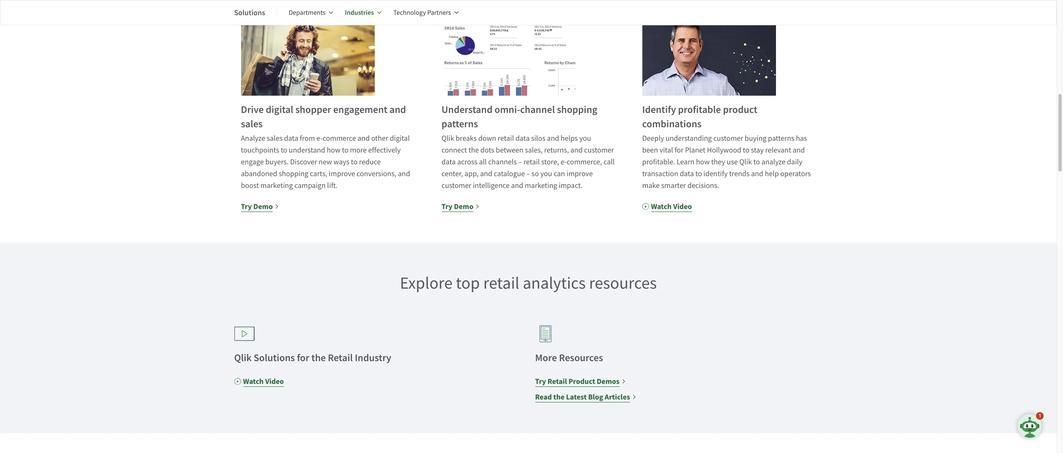 Task type: locate. For each thing, give the bounding box(es) containing it.
try retail product demos
[[535, 376, 620, 386]]

watch
[[651, 201, 672, 211], [243, 376, 264, 386]]

sales up touchpoints
[[267, 133, 283, 143]]

digital
[[266, 103, 293, 116], [390, 133, 410, 143]]

demo down the "app,"
[[454, 201, 474, 211]]

improve down ways
[[329, 169, 355, 179]]

try
[[241, 201, 252, 211], [442, 201, 453, 211], [535, 376, 546, 386]]

0 vertical spatial you
[[580, 133, 591, 143]]

0 vertical spatial watch
[[651, 201, 672, 211]]

to
[[281, 145, 287, 155], [342, 145, 349, 155], [743, 145, 750, 155], [351, 157, 358, 167], [754, 157, 760, 167], [696, 169, 702, 179]]

across
[[457, 157, 478, 167]]

0 horizontal spatial e-
[[317, 133, 323, 143]]

0 vertical spatial sales
[[241, 117, 263, 131]]

retail
[[498, 133, 514, 143], [524, 157, 540, 167], [483, 272, 520, 294]]

1 vertical spatial video
[[265, 376, 284, 386]]

profitable.
[[642, 157, 675, 167]]

0 horizontal spatial retail
[[328, 351, 353, 365]]

1 vertical spatial how
[[696, 157, 710, 167]]

data
[[284, 133, 298, 143], [516, 133, 530, 143], [442, 157, 456, 167], [680, 169, 694, 179]]

0 horizontal spatial patterns
[[442, 117, 478, 131]]

1 vertical spatial for
[[297, 351, 309, 365]]

try demo down boost
[[241, 201, 273, 211]]

has
[[796, 133, 807, 143]]

patterns inside the identify profitable product combinations deeply understanding customer buying patterns has been vital for planet hollywood to stay relevant and profitable. learn how they use qlik to analyze daily transaction data to identify trends and help operators make smarter decisions.
[[768, 133, 795, 143]]

e- up can
[[561, 157, 567, 167]]

and right conversions,
[[398, 169, 410, 179]]

0 horizontal spatial try demo
[[241, 201, 273, 211]]

1 horizontal spatial watch video
[[651, 201, 692, 211]]

understand
[[442, 103, 493, 116]]

1 horizontal spatial video
[[673, 201, 692, 211]]

marketing
[[261, 181, 293, 190], [525, 181, 557, 190]]

1 improve from the left
[[329, 169, 355, 179]]

1 horizontal spatial patterns
[[768, 133, 795, 143]]

center,
[[442, 169, 463, 179]]

demo
[[253, 201, 273, 211], [454, 201, 474, 211]]

explore top retail analytics resources
[[400, 272, 657, 294]]

1 horizontal spatial shopping
[[557, 103, 598, 116]]

0 vertical spatial patterns
[[442, 117, 478, 131]]

you right helps
[[580, 133, 591, 143]]

0 vertical spatial qlik
[[442, 133, 454, 143]]

1 vertical spatial retail
[[524, 157, 540, 167]]

retail up between
[[498, 133, 514, 143]]

1 horizontal spatial watch
[[651, 201, 672, 211]]

0 horizontal spatial how
[[327, 145, 341, 155]]

0 vertical spatial solutions
[[234, 7, 265, 17]]

solutions
[[234, 7, 265, 17], [254, 351, 295, 365]]

use
[[727, 157, 738, 167]]

understanding
[[666, 133, 712, 143]]

0 horizontal spatial video
[[265, 376, 284, 386]]

1 vertical spatial digital
[[390, 133, 410, 143]]

data left "from"
[[284, 133, 298, 143]]

e- inside drive digital shopper engagement and sales analyze sales data from e-commerce and other digital touchpoints to understand how to more effectively engage buyers. discover new ways to reduce abandoned shopping carts, improve conversions, and boost marketing campaign lift.
[[317, 133, 323, 143]]

technology
[[393, 8, 426, 17]]

analyze
[[241, 133, 265, 143]]

patterns up the breaks
[[442, 117, 478, 131]]

between
[[496, 145, 524, 155]]

retail up read
[[548, 376, 567, 386]]

customer up the call
[[584, 145, 614, 155]]

sales,
[[525, 145, 543, 155]]

try demo for qlik
[[442, 201, 474, 211]]

improve
[[329, 169, 355, 179], [567, 169, 593, 179]]

qlik
[[442, 133, 454, 143], [740, 157, 752, 167], [234, 351, 252, 365]]

2 improve from the left
[[567, 169, 593, 179]]

and up "returns,"
[[547, 133, 559, 143]]

0 vertical spatial retail
[[328, 351, 353, 365]]

customer
[[714, 133, 743, 143], [584, 145, 614, 155], [442, 181, 472, 190]]

more
[[535, 351, 557, 365]]

patterns
[[442, 117, 478, 131], [768, 133, 795, 143]]

improve inside understand omni-channel shopping patterns qlik breaks down retail data silos and helps you connect the dots between sales, returns, and customer data across all channels – retail store, e-commerce, call center, app, and catalogue – so you can improve customer intelligence and marketing impact.
[[567, 169, 593, 179]]

1 vertical spatial patterns
[[768, 133, 795, 143]]

1 horizontal spatial the
[[469, 145, 479, 155]]

customer up hollywood
[[714, 133, 743, 143]]

video for the topmost watch video link
[[673, 201, 692, 211]]

and up more
[[358, 133, 370, 143]]

solutions menu bar
[[234, 3, 471, 23]]

boost
[[241, 181, 259, 190]]

e- inside understand omni-channel shopping patterns qlik breaks down retail data silos and helps you connect the dots between sales, returns, and customer data across all channels – retail store, e-commerce, call center, app, and catalogue – so you can improve customer intelligence and marketing impact.
[[561, 157, 567, 167]]

1 horizontal spatial retail
[[548, 376, 567, 386]]

1 horizontal spatial e-
[[561, 157, 567, 167]]

marketing down abandoned
[[261, 181, 293, 190]]

1 try demo link from the left
[[241, 200, 279, 212]]

0 horizontal spatial marketing
[[261, 181, 293, 190]]

1 horizontal spatial try
[[442, 201, 453, 211]]

– left so
[[527, 169, 530, 179]]

try down center,
[[442, 201, 453, 211]]

1 vertical spatial qlik
[[740, 157, 752, 167]]

blog
[[588, 392, 603, 402]]

1 horizontal spatial how
[[696, 157, 710, 167]]

intelligence
[[473, 181, 510, 190]]

2 demo from the left
[[454, 201, 474, 211]]

try down boost
[[241, 201, 252, 211]]

2 try demo from the left
[[442, 201, 474, 211]]

1 vertical spatial watch video link
[[234, 375, 284, 387]]

try retail product demos link
[[535, 375, 626, 387]]

returns,
[[544, 145, 569, 155]]

0 horizontal spatial improve
[[329, 169, 355, 179]]

retail left industry
[[328, 351, 353, 365]]

smarter
[[661, 181, 686, 190]]

1 vertical spatial you
[[541, 169, 552, 179]]

read
[[535, 392, 552, 402]]

1 vertical spatial watch video
[[243, 376, 284, 386]]

1 vertical spatial customer
[[584, 145, 614, 155]]

shopping down discover
[[279, 169, 309, 179]]

0 vertical spatial video
[[673, 201, 692, 211]]

0 vertical spatial shopping
[[557, 103, 598, 116]]

1 horizontal spatial watch video link
[[642, 200, 692, 212]]

qlik solutions for the retail industry
[[234, 351, 391, 365]]

0 horizontal spatial for
[[297, 351, 309, 365]]

retail
[[328, 351, 353, 365], [548, 376, 567, 386]]

e- right "from"
[[317, 133, 323, 143]]

patterns up the relevant
[[768, 133, 795, 143]]

1 vertical spatial solutions
[[254, 351, 295, 365]]

2 horizontal spatial customer
[[714, 133, 743, 143]]

– down between
[[518, 157, 522, 167]]

app,
[[465, 169, 479, 179]]

0 vertical spatial watch video
[[651, 201, 692, 211]]

and down all
[[480, 169, 492, 179]]

channels
[[488, 157, 517, 167]]

channel
[[520, 103, 555, 116]]

discover
[[290, 157, 317, 167]]

try demo
[[241, 201, 273, 211], [442, 201, 474, 211]]

helps
[[561, 133, 578, 143]]

0 vertical spatial digital
[[266, 103, 293, 116]]

0 vertical spatial retail
[[498, 133, 514, 143]]

and
[[390, 103, 406, 116], [358, 133, 370, 143], [547, 133, 559, 143], [571, 145, 583, 155], [793, 145, 805, 155], [398, 169, 410, 179], [480, 169, 492, 179], [751, 169, 764, 179], [511, 181, 523, 190]]

2 vertical spatial qlik
[[234, 351, 252, 365]]

watch video for the topmost watch video link
[[651, 201, 692, 211]]

1 horizontal spatial improve
[[567, 169, 593, 179]]

and down catalogue
[[511, 181, 523, 190]]

how down commerce
[[327, 145, 341, 155]]

1 vertical spatial shopping
[[279, 169, 309, 179]]

sales
[[241, 117, 263, 131], [267, 133, 283, 143]]

0 horizontal spatial –
[[518, 157, 522, 167]]

1 vertical spatial –
[[527, 169, 530, 179]]

how down planet
[[696, 157, 710, 167]]

1 try demo from the left
[[241, 201, 273, 211]]

watch for the topmost watch video link
[[651, 201, 672, 211]]

0 vertical spatial for
[[675, 145, 684, 155]]

1 marketing from the left
[[261, 181, 293, 190]]

to down more
[[351, 157, 358, 167]]

try demo down center,
[[442, 201, 474, 211]]

0 horizontal spatial watch video link
[[234, 375, 284, 387]]

video
[[673, 201, 692, 211], [265, 376, 284, 386]]

0 vertical spatial e-
[[317, 133, 323, 143]]

retail right top
[[483, 272, 520, 294]]

campaign
[[294, 181, 326, 190]]

touchpoints
[[241, 145, 279, 155]]

try up read
[[535, 376, 546, 386]]

1 horizontal spatial sales
[[267, 133, 283, 143]]

combinations
[[642, 117, 702, 131]]

0 horizontal spatial demo
[[253, 201, 273, 211]]

1 horizontal spatial digital
[[390, 133, 410, 143]]

improve down commerce,
[[567, 169, 593, 179]]

1 horizontal spatial qlik
[[442, 133, 454, 143]]

to down "stay"
[[754, 157, 760, 167]]

1 horizontal spatial try demo link
[[442, 200, 480, 212]]

to left "stay"
[[743, 145, 750, 155]]

for inside the identify profitable product combinations deeply understanding customer buying patterns has been vital for planet hollywood to stay relevant and profitable. learn how they use qlik to analyze daily transaction data to identify trends and help operators make smarter decisions.
[[675, 145, 684, 155]]

buying
[[745, 133, 767, 143]]

marketing inside drive digital shopper engagement and sales analyze sales data from e-commerce and other digital touchpoints to understand how to more effectively engage buyers. discover new ways to reduce abandoned shopping carts, improve conversions, and boost marketing campaign lift.
[[261, 181, 293, 190]]

sales down drive
[[241, 117, 263, 131]]

try demo link
[[241, 200, 279, 212], [442, 200, 480, 212]]

0 horizontal spatial watch video
[[243, 376, 284, 386]]

identify
[[642, 103, 676, 116]]

0 vertical spatial how
[[327, 145, 341, 155]]

1 horizontal spatial you
[[580, 133, 591, 143]]

marketing inside understand omni-channel shopping patterns qlik breaks down retail data silos and helps you connect the dots between sales, returns, and customer data across all channels – retail store, e-commerce, call center, app, and catalogue – so you can improve customer intelligence and marketing impact.
[[525, 181, 557, 190]]

the
[[469, 145, 479, 155], [311, 351, 326, 365], [554, 392, 565, 402]]

shopping inside drive digital shopper engagement and sales analyze sales data from e-commerce and other digital touchpoints to understand how to more effectively engage buyers. discover new ways to reduce abandoned shopping carts, improve conversions, and boost marketing campaign lift.
[[279, 169, 309, 179]]

0 vertical spatial watch video link
[[642, 200, 692, 212]]

1 vertical spatial the
[[311, 351, 326, 365]]

digital up effectively
[[390, 133, 410, 143]]

1 horizontal spatial demo
[[454, 201, 474, 211]]

data down learn
[[680, 169, 694, 179]]

analytics
[[523, 272, 586, 294]]

1 horizontal spatial –
[[527, 169, 530, 179]]

1 horizontal spatial try demo
[[442, 201, 474, 211]]

0 horizontal spatial shopping
[[279, 169, 309, 179]]

lift.
[[327, 181, 338, 190]]

2 vertical spatial the
[[554, 392, 565, 402]]

0 horizontal spatial the
[[311, 351, 326, 365]]

1 vertical spatial watch
[[243, 376, 264, 386]]

down
[[478, 133, 496, 143]]

0 horizontal spatial sales
[[241, 117, 263, 131]]

watch video for watch video link to the bottom
[[243, 376, 284, 386]]

2 horizontal spatial qlik
[[740, 157, 752, 167]]

1 vertical spatial retail
[[548, 376, 567, 386]]

1 demo from the left
[[253, 201, 273, 211]]

1 horizontal spatial for
[[675, 145, 684, 155]]

try demo link down center,
[[442, 200, 480, 212]]

can
[[554, 169, 565, 179]]

call
[[604, 157, 615, 167]]

0 horizontal spatial you
[[541, 169, 552, 179]]

0 horizontal spatial try demo link
[[241, 200, 279, 212]]

shopping up helps
[[557, 103, 598, 116]]

digital right drive
[[266, 103, 293, 116]]

0 horizontal spatial qlik
[[234, 351, 252, 365]]

0 vertical spatial customer
[[714, 133, 743, 143]]

top
[[456, 272, 480, 294]]

customer down center,
[[442, 181, 472, 190]]

marketing down so
[[525, 181, 557, 190]]

0 horizontal spatial try
[[241, 201, 252, 211]]

try demo link for sales
[[241, 200, 279, 212]]

0 horizontal spatial watch
[[243, 376, 264, 386]]

retail down sales,
[[524, 157, 540, 167]]

try demo link down boost
[[241, 200, 279, 212]]

and down has
[[793, 145, 805, 155]]

0 horizontal spatial customer
[[442, 181, 472, 190]]

1 vertical spatial e-
[[561, 157, 567, 167]]

latest
[[566, 392, 587, 402]]

1 horizontal spatial marketing
[[525, 181, 557, 190]]

industry
[[355, 351, 391, 365]]

profitable
[[678, 103, 721, 116]]

planet
[[685, 145, 706, 155]]

you right so
[[541, 169, 552, 179]]

e-
[[317, 133, 323, 143], [561, 157, 567, 167]]

try demo for sales
[[241, 201, 273, 211]]

demo down boost
[[253, 201, 273, 211]]

–
[[518, 157, 522, 167], [527, 169, 530, 179]]

0 vertical spatial the
[[469, 145, 479, 155]]

stay
[[751, 145, 764, 155]]

connect
[[442, 145, 467, 155]]

2 try demo link from the left
[[442, 200, 480, 212]]

2 marketing from the left
[[525, 181, 557, 190]]

silos
[[531, 133, 546, 143]]



Task type: describe. For each thing, give the bounding box(es) containing it.
2 horizontal spatial try
[[535, 376, 546, 386]]

product
[[569, 376, 595, 386]]

articles
[[605, 392, 630, 402]]

omni-
[[495, 103, 520, 116]]

trends
[[729, 169, 750, 179]]

the inside understand omni-channel shopping patterns qlik breaks down retail data silos and helps you connect the dots between sales, returns, and customer data across all channels – retail store, e-commerce, call center, app, and catalogue – so you can improve customer intelligence and marketing impact.
[[469, 145, 479, 155]]

partners
[[427, 8, 451, 17]]

improve inside drive digital shopper engagement and sales analyze sales data from e-commerce and other digital touchpoints to understand how to more effectively engage buyers. discover new ways to reduce abandoned shopping carts, improve conversions, and boost marketing campaign lift.
[[329, 169, 355, 179]]

retail inside try retail product demos link
[[548, 376, 567, 386]]

so
[[532, 169, 539, 179]]

2 vertical spatial retail
[[483, 272, 520, 294]]

effectively
[[368, 145, 401, 155]]

demos
[[597, 376, 620, 386]]

decisions.
[[688, 181, 719, 190]]

daily
[[787, 157, 803, 167]]

product
[[723, 103, 758, 116]]

0 vertical spatial –
[[518, 157, 522, 167]]

new
[[319, 157, 332, 167]]

carts,
[[310, 169, 327, 179]]

commerce,
[[567, 157, 602, 167]]

help
[[765, 169, 779, 179]]

abandoned
[[241, 169, 277, 179]]

solutions inside menu bar
[[234, 7, 265, 17]]

dots
[[481, 145, 494, 155]]

buyers.
[[265, 157, 289, 167]]

industries
[[345, 8, 374, 17]]

to up ways
[[342, 145, 349, 155]]

video for watch video link to the bottom
[[265, 376, 284, 386]]

deeply
[[642, 133, 664, 143]]

how inside the identify profitable product combinations deeply understanding customer buying patterns has been vital for planet hollywood to stay relevant and profitable. learn how they use qlik to analyze daily transaction data to identify trends and help operators make smarter decisions.
[[696, 157, 710, 167]]

relevant
[[765, 145, 791, 155]]

and right engagement
[[390, 103, 406, 116]]

impact.
[[559, 181, 583, 190]]

and down helps
[[571, 145, 583, 155]]

0 horizontal spatial digital
[[266, 103, 293, 116]]

demo for qlik
[[454, 201, 474, 211]]

qlik inside understand omni-channel shopping patterns qlik breaks down retail data silos and helps you connect the dots between sales, returns, and customer data across all channels – retail store, e-commerce, call center, app, and catalogue – so you can improve customer intelligence and marketing impact.
[[442, 133, 454, 143]]

all
[[479, 157, 487, 167]]

try demo link for qlik
[[442, 200, 480, 212]]

and left the help
[[751, 169, 764, 179]]

make
[[642, 181, 660, 190]]

breaks
[[456, 133, 477, 143]]

industries link
[[345, 3, 382, 23]]

identify profitable product combinations deeply understanding customer buying patterns has been vital for planet hollywood to stay relevant and profitable. learn how they use qlik to analyze daily transaction data to identify trends and help operators make smarter decisions.
[[642, 103, 811, 190]]

qlik inside the identify profitable product combinations deeply understanding customer buying patterns has been vital for planet hollywood to stay relevant and profitable. learn how they use qlik to analyze daily transaction data to identify trends and help operators make smarter decisions.
[[740, 157, 752, 167]]

data inside the identify profitable product combinations deeply understanding customer buying patterns has been vital for planet hollywood to stay relevant and profitable. learn how they use qlik to analyze daily transaction data to identify trends and help operators make smarter decisions.
[[680, 169, 694, 179]]

data inside drive digital shopper engagement and sales analyze sales data from e-commerce and other digital touchpoints to understand how to more effectively engage buyers. discover new ways to reduce abandoned shopping carts, improve conversions, and boost marketing campaign lift.
[[284, 133, 298, 143]]

operators
[[781, 169, 811, 179]]

identify
[[704, 169, 728, 179]]

read the latest blog articles link
[[535, 391, 637, 403]]

shopping inside understand omni-channel shopping patterns qlik breaks down retail data silos and helps you connect the dots between sales, returns, and customer data across all channels – retail store, e-commerce, call center, app, and catalogue – so you can improve customer intelligence and marketing impact.
[[557, 103, 598, 116]]

2 horizontal spatial the
[[554, 392, 565, 402]]

been
[[642, 145, 658, 155]]

understand
[[289, 145, 325, 155]]

watch for watch video link to the bottom
[[243, 376, 264, 386]]

explore
[[400, 272, 453, 294]]

how inside drive digital shopper engagement and sales analyze sales data from e-commerce and other digital touchpoints to understand how to more effectively engage buyers. discover new ways to reduce abandoned shopping carts, improve conversions, and boost marketing campaign lift.
[[327, 145, 341, 155]]

more resources
[[535, 351, 603, 365]]

technology partners
[[393, 8, 451, 17]]

patterns inside understand omni-channel shopping patterns qlik breaks down retail data silos and helps you connect the dots between sales, returns, and customer data across all channels – retail store, e-commerce, call center, app, and catalogue – so you can improve customer intelligence and marketing impact.
[[442, 117, 478, 131]]

drive
[[241, 103, 264, 116]]

read the latest blog articles
[[535, 392, 630, 402]]

try for qlik
[[442, 201, 453, 211]]

technology partners link
[[393, 3, 459, 23]]

demo for sales
[[253, 201, 273, 211]]

vital
[[660, 145, 673, 155]]

more
[[350, 145, 367, 155]]

data left the silos
[[516, 133, 530, 143]]

ways
[[334, 157, 350, 167]]

commerce
[[323, 133, 356, 143]]

to up buyers.
[[281, 145, 287, 155]]

to up decisions.
[[696, 169, 702, 179]]

resources
[[589, 272, 657, 294]]

analyze
[[762, 157, 786, 167]]

learn
[[677, 157, 695, 167]]

2 vertical spatial customer
[[442, 181, 472, 190]]

resources
[[559, 351, 603, 365]]

they
[[711, 157, 725, 167]]

hollywood
[[707, 145, 742, 155]]

customer inside the identify profitable product combinations deeply understanding customer buying patterns has been vital for planet hollywood to stay relevant and profitable. learn how they use qlik to analyze daily transaction data to identify trends and help operators make smarter decisions.
[[714, 133, 743, 143]]

departments link
[[289, 3, 333, 23]]

data up center,
[[442, 157, 456, 167]]

catalogue
[[494, 169, 525, 179]]

understand omni-channel shopping patterns qlik breaks down retail data silos and helps you connect the dots between sales, returns, and customer data across all channels – retail store, e-commerce, call center, app, and catalogue – so you can improve customer intelligence and marketing impact.
[[442, 103, 615, 190]]

conversions,
[[357, 169, 397, 179]]

engage
[[241, 157, 264, 167]]

1 horizontal spatial customer
[[584, 145, 614, 155]]

other
[[371, 133, 388, 143]]

reduce
[[359, 157, 381, 167]]

1 vertical spatial sales
[[267, 133, 283, 143]]

engagement
[[333, 103, 388, 116]]

from
[[300, 133, 315, 143]]

transaction
[[642, 169, 678, 179]]

try for sales
[[241, 201, 252, 211]]

shopper
[[295, 103, 331, 116]]

drive digital shopper engagement and sales analyze sales data from e-commerce and other digital touchpoints to understand how to more effectively engage buyers. discover new ways to reduce abandoned shopping carts, improve conversions, and boost marketing campaign lift.
[[241, 103, 410, 190]]



Task type: vqa. For each thing, say whether or not it's contained in the screenshot.
intelligence
yes



